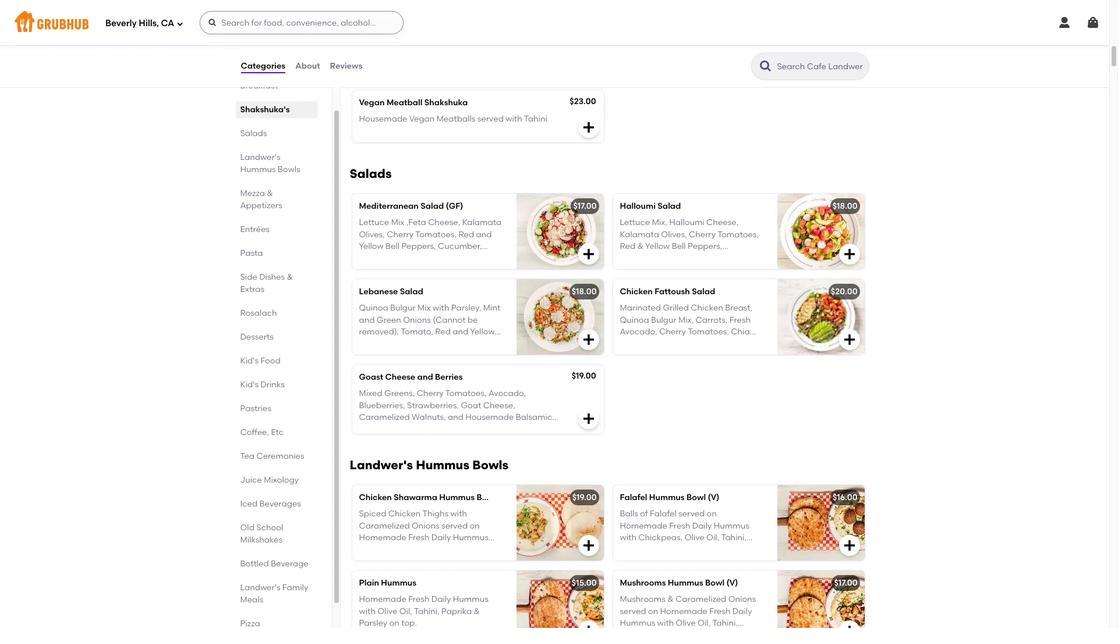 Task type: locate. For each thing, give the bounding box(es) containing it.
yellow up radish,
[[359, 242, 384, 252]]

mint up breast,
[[736, 253, 753, 263]]

1 horizontal spatial chicken
[[620, 287, 653, 297]]

homemade inside homemade fresh daily hummus with olive oil, tahini, paprika & parsley on top.
[[359, 595, 406, 605]]

0 vertical spatial side
[[421, 64, 439, 74]]

onions
[[728, 595, 756, 605]]

1 horizontal spatial red
[[620, 242, 635, 252]]

svg image for halloumi salad
[[842, 248, 856, 261]]

mint inside lettuce mix, halloumi cheese, kalamata olives, cherry tomatoes, red & yellow bell peppers, cucumbers, radish & lemon mint dressing.
[[736, 253, 753, 263]]

the
[[653, 557, 666, 567]]

cheese up the greens,
[[385, 373, 415, 383]]

olives, up radish,
[[359, 230, 385, 240]]

0 vertical spatial cheese
[[396, 52, 426, 62]]

mix, down "halloumi salad"
[[652, 218, 667, 228]]

side
[[421, 64, 439, 74], [240, 273, 257, 282], [668, 557, 685, 567]]

fresh up top.
[[408, 595, 429, 605]]

2 vertical spatial landwer's
[[240, 584, 280, 593]]

1 vertical spatial cheese
[[385, 373, 415, 383]]

1 vertical spatial olive
[[378, 607, 397, 617]]

1 vertical spatial chicken
[[691, 304, 723, 313]]

2 lettuce from the left
[[620, 218, 650, 228]]

olive inside balls of falafel served on homemade fresh daily hummus with chickpeas, olive oil, tahini, paprika & parsley. served with 2 pitas on the side
[[685, 533, 704, 543]]

mezza & appetizers
[[240, 189, 282, 211]]

halloumi inside two eggs poached in a spiced tomato pepper sauce, crispy halloumi cheese and spinach, with a side of tahini, side salad and challah bread.
[[359, 52, 394, 62]]

0 horizontal spatial falafel
[[620, 493, 647, 503]]

daily inside mushrooms & caramelized onions served on homemade fresh daily hummus with olive oil, tahin
[[732, 607, 752, 617]]

kid's left "food"
[[240, 356, 259, 366]]

2 mint from the left
[[736, 253, 753, 263]]

served down pitas at the right bottom of the page
[[620, 607, 646, 617]]

paprika inside balls of falafel served on homemade fresh daily hummus with chickpeas, olive oil, tahini, paprika & parsley. served with 2 pitas on the side
[[620, 545, 650, 555]]

$18.00 for halloumi salad
[[833, 202, 857, 211]]

about
[[295, 61, 320, 71]]

1 vertical spatial mushrooms
[[620, 595, 666, 605]]

1 yellow from the left
[[359, 242, 384, 252]]

caramelized inside mixed greens, cherry tomatoes, avocado, blueberries, strawberries, goat cheese, caramelized walnuts, and housemade balsamic dressing
[[359, 413, 410, 423]]

peppers,
[[401, 242, 436, 252], [688, 242, 722, 252]]

1 vertical spatial dressing
[[359, 425, 393, 435]]

0 vertical spatial chicken
[[620, 287, 653, 297]]

oil, down mushrooms hummus bowl (v)
[[698, 619, 711, 629]]

tahini, up top.
[[414, 607, 440, 617]]

mushrooms down pitas at the right bottom of the page
[[620, 579, 666, 589]]

yellow for radish,
[[359, 242, 384, 252]]

vegan down vegan meatball shakshuka
[[409, 114, 435, 124]]

homemade down plain hummus
[[359, 595, 406, 605]]

2 vertical spatial daily
[[732, 607, 752, 617]]

1 horizontal spatial of
[[640, 510, 648, 520]]

chicken
[[620, 287, 653, 297], [691, 304, 723, 313], [359, 493, 392, 503]]

on down mushrooms hummus bowl (v)
[[648, 607, 658, 617]]

top.
[[401, 619, 417, 629]]

& inside mushrooms & caramelized onions served on homemade fresh daily hummus with olive oil, tahin
[[667, 595, 674, 605]]

mint
[[467, 253, 484, 263], [736, 253, 753, 263]]

landwer's hummus bowls inside tab
[[240, 153, 300, 175]]

2 vertical spatial homemade
[[660, 607, 707, 617]]

tomatoes, inside mixed greens, cherry tomatoes, avocado, blueberries, strawberries, goat cheese, caramelized walnuts, and housemade balsamic dressing
[[445, 389, 487, 399]]

1 vertical spatial red
[[620, 242, 635, 252]]

with right sumac
[[420, 253, 436, 263]]

salads inside "tab"
[[240, 129, 267, 139]]

side inside two eggs poached in a spiced tomato pepper sauce, crispy halloumi cheese and spinach, with a side of tahini, side salad and challah bread.
[[421, 64, 439, 74]]

landwer's down salads "tab"
[[240, 153, 280, 162]]

1 vertical spatial shakshuka
[[424, 98, 468, 108]]

spinach,
[[446, 52, 480, 62]]

$17.00 for mushrooms & caramelized onions served on homemade fresh daily hummus with olive oil, tahin
[[834, 579, 857, 589]]

yellow up cucumbers,
[[645, 242, 670, 252]]

halloumi salad image
[[777, 194, 864, 270]]

on inside homemade fresh daily hummus with olive oil, tahini, paprika & parsley on top.
[[389, 619, 399, 629]]

tomatoes, inside lettuce mix, halloumi cheese, kalamata olives, cherry tomatoes, red & yellow bell peppers, cucumbers, radish & lemon mint dressing.
[[718, 230, 759, 240]]

peppers, for sumac
[[401, 242, 436, 252]]

mix, inside marinated grilled chicken breast, quinoa bulgur mix, carrots, fresh avocado, cherry tomatoes, chia seeds
[[678, 315, 694, 325]]

kalamata down (gf)
[[462, 218, 501, 228]]

red for &
[[620, 242, 635, 252]]

2 horizontal spatial daily
[[732, 607, 752, 617]]

dressing down blueberries,
[[359, 425, 393, 435]]

tahini, up the bread.
[[394, 64, 419, 74]]

0 vertical spatial of
[[384, 64, 392, 74]]

breakfast tab
[[240, 80, 313, 92]]

salads down shakshuka's
[[240, 129, 267, 139]]

1 horizontal spatial mint
[[736, 253, 753, 263]]

1 olives, from the left
[[359, 230, 385, 240]]

mushrooms hummus bowl (v) image
[[777, 571, 864, 629]]

on
[[707, 510, 717, 520], [641, 557, 651, 567], [648, 607, 658, 617], [389, 619, 399, 629]]

and inside two eggs poached in a spiced tomato pepper sauce, crispy halloumi cheese and spinach, with a side of tahini, side salad and challah bread.
[[428, 52, 444, 62]]

1 mushrooms from the top
[[620, 579, 666, 589]]

side down parsley.
[[668, 557, 685, 567]]

0 horizontal spatial caramelized
[[359, 413, 410, 423]]

pastries tab
[[240, 403, 313, 415]]

0 horizontal spatial a
[[359, 64, 364, 74]]

entrées tab
[[240, 224, 313, 236]]

0 horizontal spatial olives,
[[359, 230, 385, 240]]

1 horizontal spatial bell
[[672, 242, 686, 252]]

olive down mushrooms hummus bowl (v)
[[676, 619, 696, 629]]

1 kid's from the top
[[240, 356, 259, 366]]

0 horizontal spatial served
[[477, 114, 504, 124]]

1 vertical spatial kalamata
[[620, 230, 659, 240]]

cherry up strawberries,
[[417, 389, 444, 399]]

0 horizontal spatial mint
[[467, 253, 484, 263]]

yellow for radish
[[645, 242, 670, 252]]

red up cucumbers,
[[620, 242, 635, 252]]

a right in
[[444, 29, 450, 39]]

bowl for $19.00
[[687, 493, 706, 503]]

cherry inside lettuce mix, halloumi cheese, kalamata olives, cherry tomatoes, red & yellow bell peppers, cucumbers, radish & lemon mint dressing.
[[689, 230, 716, 240]]

served for with
[[477, 114, 504, 124]]

iced
[[240, 500, 258, 510]]

mint down cucumber,
[[467, 253, 484, 263]]

1 horizontal spatial $17.00
[[834, 579, 857, 589]]

search icon image
[[758, 59, 772, 73]]

and inside lettuce mix ,feta cheese, kalamata olives, cherry tomatoes, red and yellow bell peppers, cucumber, radish, sumac with lemon mint dressing
[[476, 230, 492, 240]]

1 vertical spatial housemade
[[465, 413, 514, 423]]

red
[[459, 230, 474, 240], [620, 242, 635, 252]]

mushrooms down mushrooms hummus bowl (v)
[[620, 595, 666, 605]]

caramelized down blueberries,
[[359, 413, 410, 423]]

olive up served
[[685, 533, 704, 543]]

2 kid's from the top
[[240, 380, 259, 390]]

entrées
[[240, 225, 270, 235]]

lettuce for lettuce mix ,feta cheese, kalamata olives, cherry tomatoes, red and yellow bell peppers, cucumber, radish, sumac with lemon mint dressing
[[359, 218, 389, 228]]

1 horizontal spatial peppers,
[[688, 242, 722, 252]]

0 horizontal spatial landwer's hummus bowls
[[240, 153, 300, 175]]

radish
[[670, 253, 697, 263]]

and up cucumber,
[[476, 230, 492, 240]]

cheese down pepper
[[396, 52, 426, 62]]

chicken up marinated
[[620, 287, 653, 297]]

1 vertical spatial falafel
[[650, 510, 677, 520]]

olive up parsley
[[378, 607, 397, 617]]

falafel
[[620, 493, 647, 503], [650, 510, 677, 520]]

avocado, up balsamic
[[489, 389, 526, 399]]

daily inside homemade fresh daily hummus with olive oil, tahini, paprika & parsley on top.
[[431, 595, 451, 605]]

0 vertical spatial (v)
[[708, 493, 720, 503]]

2 dressing from the top
[[359, 425, 393, 435]]

2 vertical spatial chicken
[[359, 493, 392, 503]]

svg image for chicken shawarma hummus bowl
[[581, 539, 595, 553]]

lettuce down mediterranean on the top left of the page
[[359, 218, 389, 228]]

oil, up served
[[706, 533, 719, 543]]

mezza
[[240, 189, 265, 199]]

(v) up "onions"
[[726, 579, 738, 589]]

homemade down mushrooms hummus bowl (v)
[[660, 607, 707, 617]]

dressing
[[359, 265, 393, 275], [359, 425, 393, 435]]

1 horizontal spatial olives,
[[661, 230, 687, 240]]

1 horizontal spatial $18.00
[[833, 202, 857, 211]]

chicken fattoush salad
[[620, 287, 715, 297]]

tahini, up 2
[[721, 533, 747, 543]]

svg image
[[1058, 16, 1072, 30], [177, 20, 184, 27], [842, 58, 856, 72], [581, 121, 595, 135], [842, 248, 856, 261], [581, 333, 595, 347], [581, 539, 595, 553], [842, 539, 856, 553], [581, 625, 595, 629], [842, 625, 856, 629]]

shakshuka's
[[240, 105, 290, 115]]

landwer's hummus bowls up chicken shawarma hummus bowl
[[350, 458, 509, 473]]

served down falafel hummus bowl (v) at the bottom right of the page
[[678, 510, 705, 520]]

red for and
[[459, 230, 474, 240]]

yellow inside lettuce mix ,feta cheese, kalamata olives, cherry tomatoes, red and yellow bell peppers, cucumber, radish, sumac with lemon mint dressing
[[359, 242, 384, 252]]

2 yellow from the left
[[645, 242, 670, 252]]

1 horizontal spatial paprika
[[620, 545, 650, 555]]

sinia shakshuka image
[[777, 5, 864, 80]]

1 vertical spatial mix,
[[678, 315, 694, 325]]

a
[[444, 29, 450, 39], [359, 64, 364, 74]]

school
[[256, 524, 283, 533]]

oil,
[[706, 533, 719, 543], [399, 607, 412, 617], [698, 619, 711, 629]]

(gf)
[[446, 202, 463, 211]]

and down sauce,
[[428, 52, 444, 62]]

lemon right radish
[[707, 253, 734, 263]]

with up parsley
[[359, 607, 376, 617]]

hummus inside homemade fresh daily hummus with olive oil, tahini, paprika & parsley on top.
[[453, 595, 488, 605]]

lemon inside lettuce mix, halloumi cheese, kalamata olives, cherry tomatoes, red & yellow bell peppers, cucumbers, radish & lemon mint dressing.
[[707, 253, 734, 263]]

chicken shawarma hummus bowl
[[359, 493, 496, 503]]

avocado, down quinoa
[[620, 327, 657, 337]]

shakshuka
[[397, 12, 440, 22], [424, 98, 468, 108]]

lettuce
[[359, 218, 389, 228], [620, 218, 650, 228]]

0 vertical spatial kid's
[[240, 356, 259, 366]]

bell for radish,
[[386, 242, 400, 252]]

1 vertical spatial caramelized
[[676, 595, 726, 605]]

1 mint from the left
[[467, 253, 484, 263]]

categories button
[[240, 45, 286, 87]]

olives, up radish
[[661, 230, 687, 240]]

peppers, up sumac
[[401, 242, 436, 252]]

fresh inside homemade fresh daily hummus with olive oil, tahini, paprika & parsley on top.
[[408, 595, 429, 605]]

mix, down grilled
[[678, 315, 694, 325]]

0 vertical spatial caramelized
[[359, 413, 410, 423]]

of inside two eggs poached in a spiced tomato pepper sauce, crispy halloumi cheese and spinach, with a side of tahini, side salad and challah bread.
[[384, 64, 392, 74]]

peppers, inside lettuce mix ,feta cheese, kalamata olives, cherry tomatoes, red and yellow bell peppers, cucumber, radish, sumac with lemon mint dressing
[[401, 242, 436, 252]]

chickpeas,
[[638, 533, 683, 543]]

with right spinach,
[[482, 52, 499, 62]]

2 mushrooms from the top
[[620, 595, 666, 605]]

& inside side dishes & extras
[[287, 273, 293, 282]]

of right side
[[384, 64, 392, 74]]

0 vertical spatial mushrooms
[[620, 579, 666, 589]]

dressing down radish,
[[359, 265, 393, 275]]

pitas
[[620, 557, 639, 567]]

kid's left drinks at the bottom of the page
[[240, 380, 259, 390]]

mix,
[[652, 218, 667, 228], [678, 315, 694, 325]]

housemade down meatball
[[359, 114, 407, 124]]

1 horizontal spatial lemon
[[707, 253, 734, 263]]

kalamata
[[462, 218, 501, 228], [620, 230, 659, 240]]

served inside balls of falafel served on homemade fresh daily hummus with chickpeas, olive oil, tahini, paprika & parsley. served with 2 pitas on the side
[[678, 510, 705, 520]]

olives, for mix
[[359, 230, 385, 240]]

0 horizontal spatial paprika
[[441, 607, 472, 617]]

1 horizontal spatial kalamata
[[620, 230, 659, 240]]

lettuce inside lettuce mix ,feta cheese, kalamata olives, cherry tomatoes, red and yellow bell peppers, cucumber, radish, sumac with lemon mint dressing
[[359, 218, 389, 228]]

2 horizontal spatial side
[[668, 557, 685, 567]]

0 vertical spatial oil,
[[706, 533, 719, 543]]

pastries
[[240, 404, 271, 414]]

0 vertical spatial daily
[[692, 522, 712, 532]]

homemade
[[620, 522, 667, 532], [359, 595, 406, 605], [660, 607, 707, 617]]

cheese inside two eggs poached in a spiced tomato pepper sauce, crispy halloumi cheese and spinach, with a side of tahini, side salad and challah bread.
[[396, 52, 426, 62]]

0 vertical spatial $17.00
[[573, 202, 597, 211]]

1 peppers, from the left
[[401, 242, 436, 252]]

1 vertical spatial bowls
[[472, 458, 509, 473]]

coffee, etc tab
[[240, 427, 313, 439]]

kalamata inside lettuce mix ,feta cheese, kalamata olives, cherry tomatoes, red and yellow bell peppers, cucumber, radish, sumac with lemon mint dressing
[[462, 218, 501, 228]]

tomatoes,
[[415, 230, 457, 240], [718, 230, 759, 240], [688, 327, 729, 337], [445, 389, 487, 399]]

0 horizontal spatial of
[[384, 64, 392, 74]]

served right the meatballs
[[477, 114, 504, 124]]

0 horizontal spatial salads
[[240, 129, 267, 139]]

2 olives, from the left
[[661, 230, 687, 240]]

0 vertical spatial vegan
[[359, 98, 385, 108]]

bell inside lettuce mix, halloumi cheese, kalamata olives, cherry tomatoes, red & yellow bell peppers, cucumbers, radish & lemon mint dressing.
[[672, 242, 686, 252]]

0 horizontal spatial red
[[459, 230, 474, 240]]

2 horizontal spatial cheese,
[[706, 218, 739, 228]]

0 vertical spatial homemade
[[620, 522, 667, 532]]

salad
[[440, 64, 463, 74], [421, 202, 444, 211], [658, 202, 681, 211], [400, 287, 423, 297], [692, 287, 715, 297]]

kalamata inside lettuce mix, halloumi cheese, kalamata olives, cherry tomatoes, red & yellow bell peppers, cucumbers, radish & lemon mint dressing.
[[620, 230, 659, 240]]

olive
[[685, 533, 704, 543], [378, 607, 397, 617], [676, 619, 696, 629]]

peppers, up radish
[[688, 242, 722, 252]]

of right balls
[[640, 510, 648, 520]]

a left side
[[359, 64, 364, 74]]

cherry up radish
[[689, 230, 716, 240]]

cheese, for ,feta
[[428, 218, 460, 228]]

daily inside balls of falafel served on homemade fresh daily hummus with chickpeas, olive oil, tahini, paprika & parsley. served with 2 pitas on the side
[[692, 522, 712, 532]]

tomatoes, inside marinated grilled chicken breast, quinoa bulgur mix, carrots, fresh avocado, cherry tomatoes, chia seeds
[[688, 327, 729, 337]]

1 vertical spatial a
[[359, 64, 364, 74]]

ca
[[161, 18, 174, 28]]

olive for chicken shawarma hummus bowl
[[685, 533, 704, 543]]

salads up mediterranean on the top left of the page
[[350, 167, 392, 181]]

red up cucumber,
[[459, 230, 474, 240]]

fresh up chia
[[730, 315, 751, 325]]

landwer's up meals
[[240, 584, 280, 593]]

falafel up balls
[[620, 493, 647, 503]]

caramelized
[[359, 413, 410, 423], [676, 595, 726, 605]]

beverage
[[271, 560, 308, 570]]

ceremonies
[[256, 452, 304, 462]]

cheese,
[[428, 218, 460, 228], [706, 218, 739, 228], [483, 401, 515, 411]]

Search Cafe Landwer search field
[[776, 61, 865, 72]]

1 horizontal spatial falafel
[[650, 510, 677, 520]]

1 vertical spatial salads
[[350, 167, 392, 181]]

hummus inside mushrooms & caramelized onions served on homemade fresh daily hummus with olive oil, tahin
[[620, 619, 655, 629]]

kid's inside kid's drinks 'tab'
[[240, 380, 259, 390]]

and down goat
[[448, 413, 464, 423]]

salads tab
[[240, 128, 313, 140]]

0 horizontal spatial $18.00
[[572, 287, 597, 297]]

1 horizontal spatial bowls
[[472, 458, 509, 473]]

salad down spinach,
[[440, 64, 463, 74]]

bottled beverage tab
[[240, 558, 313, 571]]

1 horizontal spatial lettuce
[[620, 218, 650, 228]]

avocado, inside marinated grilled chicken breast, quinoa bulgur mix, carrots, fresh avocado, cherry tomatoes, chia seeds
[[620, 327, 657, 337]]

mediterranean salad (gf) image
[[516, 194, 604, 270]]

kalamata for &
[[620, 230, 659, 240]]

1 lemon from the left
[[438, 253, 465, 263]]

tea ceremonies tab
[[240, 451, 313, 463]]

old school milkshakes
[[240, 524, 283, 546]]

shakshuka up the poached
[[397, 12, 440, 22]]

svg image
[[1086, 16, 1100, 30], [208, 18, 217, 27], [581, 248, 595, 261], [842, 333, 856, 347], [581, 412, 595, 426]]

halloumi up side
[[359, 52, 394, 62]]

2 bell from the left
[[672, 242, 686, 252]]

shakshuka's tab
[[240, 104, 313, 116]]

lettuce down "halloumi salad"
[[620, 218, 650, 228]]

landwer's hummus bowls down salads "tab"
[[240, 153, 300, 175]]

mushrooms inside mushrooms & caramelized onions served on homemade fresh daily hummus with olive oil, tahin
[[620, 595, 666, 605]]

chicken fattoush salad image
[[777, 280, 864, 355]]

fresh down "onions"
[[709, 607, 731, 617]]

rosalach
[[240, 309, 277, 319]]

0 horizontal spatial $17.00
[[573, 202, 597, 211]]

1 horizontal spatial side
[[421, 64, 439, 74]]

side inside side dishes & extras
[[240, 273, 257, 282]]

chicken for chicken shawarma hummus bowl
[[359, 493, 392, 503]]

fresh inside mushrooms & caramelized onions served on homemade fresh daily hummus with olive oil, tahin
[[709, 607, 731, 617]]

$17.00 for lettuce mix ,feta cheese, kalamata olives, cherry tomatoes, red and yellow bell peppers, cucumber, radish, sumac with lemon mint dressing
[[573, 202, 597, 211]]

salad for lebanese salad
[[400, 287, 423, 297]]

tahini
[[524, 114, 547, 124]]

2 horizontal spatial served
[[678, 510, 705, 520]]

side up extras
[[240, 273, 257, 282]]

cherry inside lettuce mix ,feta cheese, kalamata olives, cherry tomatoes, red and yellow bell peppers, cucumber, radish, sumac with lemon mint dressing
[[387, 230, 414, 240]]

(v)
[[708, 493, 720, 503], [726, 579, 738, 589]]

chicken shawarma hummus bowl image
[[516, 486, 604, 561]]

1 horizontal spatial avocado,
[[620, 327, 657, 337]]

0 horizontal spatial bell
[[386, 242, 400, 252]]

2 lemon from the left
[[707, 253, 734, 263]]

svg image for mushrooms hummus bowl (v)
[[842, 625, 856, 629]]

Search for food, convenience, alcohol... search field
[[200, 11, 404, 34]]

fresh inside marinated grilled chicken breast, quinoa bulgur mix, carrots, fresh avocado, cherry tomatoes, chia seeds
[[730, 315, 751, 325]]

bowl
[[477, 493, 496, 503], [687, 493, 706, 503], [705, 579, 725, 589]]

with left tahini
[[506, 114, 522, 124]]

fresh up chickpeas,
[[669, 522, 690, 532]]

1 vertical spatial $19.00
[[572, 493, 597, 503]]

1 vertical spatial homemade
[[359, 595, 406, 605]]

0 vertical spatial salads
[[240, 129, 267, 139]]

landwer's up shawarma at bottom
[[350, 458, 413, 473]]

mix
[[391, 218, 404, 228]]

carrots,
[[696, 315, 728, 325]]

$23.00
[[570, 97, 596, 107]]

cheese, inside lettuce mix ,feta cheese, kalamata olives, cherry tomatoes, red and yellow bell peppers, cucumber, radish, sumac with lemon mint dressing
[[428, 218, 460, 228]]

cherry inside marinated grilled chicken breast, quinoa bulgur mix, carrots, fresh avocado, cherry tomatoes, chia seeds
[[659, 327, 686, 337]]

side
[[366, 64, 382, 74]]

2 vertical spatial tahini,
[[414, 607, 440, 617]]

landwer's inside landwer's family meals
[[240, 584, 280, 593]]

mushrooms for mushrooms hummus bowl (v)
[[620, 579, 666, 589]]

hills,
[[139, 18, 159, 28]]

of
[[384, 64, 392, 74], [640, 510, 648, 520]]

1 vertical spatial vegan
[[409, 114, 435, 124]]

bell
[[386, 242, 400, 252], [672, 242, 686, 252]]

chicken left shawarma at bottom
[[359, 493, 392, 503]]

svg image for mixed greens, cherry tomatoes, avocado, blueberries, strawberries, goat cheese, caramelized walnuts, and housemade balsamic dressing
[[581, 412, 595, 426]]

landwer's hummus bowls tab
[[240, 151, 313, 176]]

1 horizontal spatial yellow
[[645, 242, 670, 252]]

bottled beverage
[[240, 560, 308, 570]]

paprika
[[620, 545, 650, 555], [441, 607, 472, 617]]

0 vertical spatial shakshuka
[[397, 12, 440, 22]]

marinated grilled chicken breast, quinoa bulgur mix, carrots, fresh avocado, cherry tomatoes, chia seeds
[[620, 304, 753, 349]]

bell inside lettuce mix ,feta cheese, kalamata olives, cherry tomatoes, red and yellow bell peppers, cucumber, radish, sumac with lemon mint dressing
[[386, 242, 400, 252]]

goast cheese and berries
[[359, 373, 463, 383]]

0 horizontal spatial daily
[[431, 595, 451, 605]]

red inside lettuce mix, halloumi cheese, kalamata olives, cherry tomatoes, red & yellow bell peppers, cucumbers, radish & lemon mint dressing.
[[620, 242, 635, 252]]

1 vertical spatial (v)
[[726, 579, 738, 589]]

1 dressing from the top
[[359, 265, 393, 275]]

homemade inside mushrooms & caramelized onions served on homemade fresh daily hummus with olive oil, tahin
[[660, 607, 707, 617]]

olives, inside lettuce mix ,feta cheese, kalamata olives, cherry tomatoes, red and yellow bell peppers, cucumber, radish, sumac with lemon mint dressing
[[359, 230, 385, 240]]

2 vertical spatial oil,
[[698, 619, 711, 629]]

0 horizontal spatial lemon
[[438, 253, 465, 263]]

on left top.
[[389, 619, 399, 629]]

salad up lettuce mix, halloumi cheese, kalamata olives, cherry tomatoes, red & yellow bell peppers, cucumbers, radish & lemon mint dressing.
[[658, 202, 681, 211]]

served
[[692, 545, 719, 555]]

shakshuka up housemade vegan meatballs served with tahini
[[424, 98, 468, 108]]

$18.00
[[833, 202, 857, 211], [572, 287, 597, 297]]

1 vertical spatial landwer's
[[350, 458, 413, 473]]

cherry inside mixed greens, cherry tomatoes, avocado, blueberries, strawberries, goat cheese, caramelized walnuts, and housemade balsamic dressing
[[417, 389, 444, 399]]

with inside lettuce mix ,feta cheese, kalamata olives, cherry tomatoes, red and yellow bell peppers, cucumber, radish, sumac with lemon mint dressing
[[420, 253, 436, 263]]

(v) up balls of falafel served on homemade fresh daily hummus with chickpeas, olive oil, tahini, paprika & parsley. served with 2 pitas on the side
[[708, 493, 720, 503]]

2 vertical spatial served
[[620, 607, 646, 617]]

kid's inside kid's food tab
[[240, 356, 259, 366]]

salads
[[240, 129, 267, 139], [350, 167, 392, 181]]

0 horizontal spatial chicken
[[359, 493, 392, 503]]

juice mixology
[[240, 476, 299, 486]]

2 peppers, from the left
[[688, 242, 722, 252]]

paprika inside homemade fresh daily hummus with olive oil, tahini, paprika & parsley on top.
[[441, 607, 472, 617]]

1 vertical spatial oil,
[[399, 607, 412, 617]]

tab
[[240, 618, 313, 629]]

0 horizontal spatial peppers,
[[401, 242, 436, 252]]

1 horizontal spatial daily
[[692, 522, 712, 532]]

bell up sumac
[[386, 242, 400, 252]]

1 horizontal spatial landwer's hummus bowls
[[350, 458, 509, 473]]

1 vertical spatial of
[[640, 510, 648, 520]]

1 horizontal spatial a
[[444, 29, 450, 39]]

vegan down challah
[[359, 98, 385, 108]]

lettuce inside lettuce mix, halloumi cheese, kalamata olives, cherry tomatoes, red & yellow bell peppers, cucumbers, radish & lemon mint dressing.
[[620, 218, 650, 228]]

yellow inside lettuce mix, halloumi cheese, kalamata olives, cherry tomatoes, red & yellow bell peppers, cucumbers, radish & lemon mint dressing.
[[645, 242, 670, 252]]

mint inside lettuce mix ,feta cheese, kalamata olives, cherry tomatoes, red and yellow bell peppers, cucumber, radish, sumac with lemon mint dressing
[[467, 253, 484, 263]]

kid's
[[240, 356, 259, 366], [240, 380, 259, 390]]

mushrooms
[[620, 579, 666, 589], [620, 595, 666, 605]]

pasta
[[240, 249, 263, 259]]

halloumi up the eggs
[[359, 12, 395, 22]]

halloumi inside lettuce mix, halloumi cheese, kalamata olives, cherry tomatoes, red & yellow bell peppers, cucumbers, radish & lemon mint dressing.
[[669, 218, 704, 228]]

landwer's family meals
[[240, 584, 308, 606]]

1 vertical spatial paprika
[[441, 607, 472, 617]]

1 horizontal spatial caramelized
[[676, 595, 726, 605]]

homemade down balls
[[620, 522, 667, 532]]

cheese, inside lettuce mix, halloumi cheese, kalamata olives, cherry tomatoes, red & yellow bell peppers, cucumbers, radish & lemon mint dressing.
[[706, 218, 739, 228]]

2 vertical spatial side
[[668, 557, 685, 567]]

oil, up top.
[[399, 607, 412, 617]]

olives, inside lettuce mix, halloumi cheese, kalamata olives, cherry tomatoes, red & yellow bell peppers, cucumbers, radish & lemon mint dressing.
[[661, 230, 687, 240]]

challah
[[359, 76, 390, 86]]

svg image for lettuce mix ,feta cheese, kalamata olives, cherry tomatoes, red and yellow bell peppers, cucumber, radish, sumac with lemon mint dressing
[[581, 248, 595, 261]]

1 horizontal spatial salads
[[350, 167, 392, 181]]

cheese, inside mixed greens, cherry tomatoes, avocado, blueberries, strawberries, goat cheese, caramelized walnuts, and housemade balsamic dressing
[[483, 401, 515, 411]]

1 vertical spatial tahini,
[[721, 533, 747, 543]]

oil, inside balls of falafel served on homemade fresh daily hummus with chickpeas, olive oil, tahini, paprika & parsley. served with 2 pitas on the side
[[706, 533, 719, 543]]

landwer's hummus bowls
[[240, 153, 300, 175], [350, 458, 509, 473]]

housemade down goat
[[465, 413, 514, 423]]

landwer's
[[240, 153, 280, 162], [350, 458, 413, 473], [240, 584, 280, 593]]

salad right lebanese
[[400, 287, 423, 297]]

$17.00
[[573, 202, 597, 211], [834, 579, 857, 589]]

bell up radish
[[672, 242, 686, 252]]

1 lettuce from the left
[[359, 218, 389, 228]]

0 vertical spatial dressing
[[359, 265, 393, 275]]

cherry down 'bulgur'
[[659, 327, 686, 337]]

olive inside mushrooms & caramelized onions served on homemade fresh daily hummus with olive oil, tahin
[[676, 619, 696, 629]]

0 horizontal spatial bowls
[[278, 165, 300, 175]]

mixed greens, cherry tomatoes, avocado, blueberries, strawberries, goat cheese, caramelized walnuts, and housemade balsamic dressing
[[359, 389, 552, 435]]

salad left (gf)
[[421, 202, 444, 211]]

0 vertical spatial bowls
[[278, 165, 300, 175]]

& inside balls of falafel served on homemade fresh daily hummus with chickpeas, olive oil, tahini, paprika & parsley. served with 2 pitas on the side
[[652, 545, 658, 555]]

red inside lettuce mix ,feta cheese, kalamata olives, cherry tomatoes, red and yellow bell peppers, cucumber, radish, sumac with lemon mint dressing
[[459, 230, 474, 240]]

kalamata up cucumbers,
[[620, 230, 659, 240]]

hummus inside balls of falafel served on homemade fresh daily hummus with chickpeas, olive oil, tahini, paprika & parsley. served with 2 pitas on the side
[[714, 522, 749, 532]]

cherry down the mix
[[387, 230, 414, 240]]

lemon down cucumber,
[[438, 253, 465, 263]]

1 bell from the left
[[386, 242, 400, 252]]

cherry
[[387, 230, 414, 240], [689, 230, 716, 240], [659, 327, 686, 337], [417, 389, 444, 399]]

peppers, inside lettuce mix, halloumi cheese, kalamata olives, cherry tomatoes, red & yellow bell peppers, cucumbers, radish & lemon mint dressing.
[[688, 242, 722, 252]]

caramelized inside mushrooms & caramelized onions served on homemade fresh daily hummus with olive oil, tahin
[[676, 595, 726, 605]]

served inside mushrooms & caramelized onions served on homemade fresh daily hummus with olive oil, tahin
[[620, 607, 646, 617]]

tahini, inside two eggs poached in a spiced tomato pepper sauce, crispy halloumi cheese and spinach, with a side of tahini, side salad and challah bread.
[[394, 64, 419, 74]]

bell for radish
[[672, 242, 686, 252]]

landwer's inside landwer's hummus bowls
[[240, 153, 280, 162]]

oil, inside mushrooms & caramelized onions served on homemade fresh daily hummus with olive oil, tahin
[[698, 619, 711, 629]]

1 vertical spatial avocado,
[[489, 389, 526, 399]]

0 horizontal spatial side
[[240, 273, 257, 282]]

svg image for vegan meatball shakshuka
[[581, 121, 595, 135]]

seeds
[[620, 339, 644, 349]]

caramelized down mushrooms hummus bowl (v)
[[676, 595, 726, 605]]

chicken inside marinated grilled chicken breast, quinoa bulgur mix, carrots, fresh avocado, cherry tomatoes, chia seeds
[[691, 304, 723, 313]]

(v) for falafel hummus bowl (v)
[[708, 493, 720, 503]]



Task type: describe. For each thing, give the bounding box(es) containing it.
mixology
[[264, 476, 299, 486]]

appetizers
[[240, 201, 282, 211]]

meals
[[240, 596, 263, 606]]

breast,
[[725, 304, 753, 313]]

food
[[261, 356, 281, 366]]

halloumi salad
[[620, 202, 681, 211]]

rosalach tab
[[240, 307, 313, 320]]

landwer's for landwer's family meals tab
[[240, 584, 280, 593]]

of inside balls of falafel served on homemade fresh daily hummus with chickpeas, olive oil, tahini, paprika & parsley. served with 2 pitas on the side
[[640, 510, 648, 520]]

marinated
[[620, 304, 661, 313]]

$20.00
[[831, 287, 857, 297]]

svg image for marinated grilled chicken breast, quinoa bulgur mix, carrots, fresh avocado, cherry tomatoes, chia seeds
[[842, 333, 856, 347]]

vegan meatball shakshuka
[[359, 98, 468, 108]]

meatballs
[[437, 114, 475, 124]]

bottled
[[240, 560, 269, 570]]

beverages
[[259, 500, 301, 510]]

housemade vegan meatballs served with tahini
[[359, 114, 547, 124]]

and left berries
[[417, 373, 433, 383]]

tea ceremonies
[[240, 452, 304, 462]]

avocado, inside mixed greens, cherry tomatoes, avocado, blueberries, strawberries, goat cheese, caramelized walnuts, and housemade balsamic dressing
[[489, 389, 526, 399]]

oil, for $15.00
[[698, 619, 711, 629]]

beverly hills, ca
[[105, 18, 174, 28]]

svg image for falafel hummus bowl (v)
[[842, 539, 856, 553]]

reviews
[[330, 61, 362, 71]]

plain hummus image
[[516, 571, 604, 629]]

landwer's family meals tab
[[240, 582, 313, 607]]

salad up carrots,
[[692, 287, 715, 297]]

mix, inside lettuce mix, halloumi cheese, kalamata olives, cherry tomatoes, red & yellow bell peppers, cucumbers, radish & lemon mint dressing.
[[652, 218, 667, 228]]

and inside mixed greens, cherry tomatoes, avocado, blueberries, strawberries, goat cheese, caramelized walnuts, and housemade balsamic dressing
[[448, 413, 464, 423]]

$15.00
[[572, 579, 597, 589]]

bowl for $15.00
[[705, 579, 725, 589]]

bowls inside tab
[[278, 165, 300, 175]]

0 vertical spatial $19.00
[[572, 372, 596, 381]]

beverly
[[105, 18, 137, 28]]

about button
[[295, 45, 321, 87]]

mediterranean
[[359, 202, 419, 211]]

desserts tab
[[240, 331, 313, 344]]

side dishes & extras tab
[[240, 271, 313, 296]]

with inside two eggs poached in a spiced tomato pepper sauce, crispy halloumi cheese and spinach, with a side of tahini, side salad and challah bread.
[[482, 52, 499, 62]]

pasta tab
[[240, 247, 313, 260]]

kid's drinks
[[240, 380, 285, 390]]

halloumi shakshuka image
[[516, 5, 604, 80]]

side dishes & extras
[[240, 273, 293, 295]]

kid's for kid's food
[[240, 356, 259, 366]]

sumac
[[390, 253, 418, 263]]

svg image for lebanese salad
[[581, 333, 595, 347]]

two eggs poached in a spiced tomato pepper sauce, crispy halloumi cheese and spinach, with a side of tahini, side salad and challah bread.
[[359, 29, 499, 86]]

reviews button
[[329, 45, 363, 87]]

& inside mezza & appetizers
[[267, 189, 273, 199]]

mushrooms for mushrooms & caramelized onions served on homemade fresh daily hummus with olive oil, tahin
[[620, 595, 666, 605]]

dishes
[[259, 273, 285, 282]]

lettuce mix, halloumi cheese, kalamata olives, cherry tomatoes, red & yellow bell peppers, cucumbers, radish & lemon mint dressing.
[[620, 218, 759, 275]]

main navigation navigation
[[0, 0, 1109, 45]]

0 horizontal spatial housemade
[[359, 114, 407, 124]]

and
[[465, 64, 482, 74]]

salad inside two eggs poached in a spiced tomato pepper sauce, crispy halloumi cheese and spinach, with a side of tahini, side salad and challah bread.
[[440, 64, 463, 74]]

halloumi up cucumbers,
[[620, 202, 656, 211]]

cheese, for halloumi
[[706, 218, 739, 228]]

(v) for mushrooms hummus bowl (v)
[[726, 579, 738, 589]]

juice
[[240, 476, 262, 486]]

plain
[[359, 579, 379, 589]]

on inside mushrooms & caramelized onions served on homemade fresh daily hummus with olive oil, tahin
[[648, 607, 658, 617]]

svg image for plain hummus
[[581, 625, 595, 629]]

in
[[435, 29, 442, 39]]

chicken for chicken fattoush salad
[[620, 287, 653, 297]]

dressing inside mixed greens, cherry tomatoes, avocado, blueberries, strawberries, goat cheese, caramelized walnuts, and housemade balsamic dressing
[[359, 425, 393, 435]]

fresh inside balls of falafel served on homemade fresh daily hummus with chickpeas, olive oil, tahini, paprika & parsley. served with 2 pitas on the side
[[669, 522, 690, 532]]

served for on
[[678, 510, 705, 520]]

coffee, etc
[[240, 428, 284, 438]]

landwer's for landwer's hummus bowls tab
[[240, 153, 280, 162]]

olives, for mix,
[[661, 230, 687, 240]]

homemade inside balls of falafel served on homemade fresh daily hummus with chickpeas, olive oil, tahini, paprika & parsley. served with 2 pitas on the side
[[620, 522, 667, 532]]

falafel inside balls of falafel served on homemade fresh daily hummus with chickpeas, olive oil, tahini, paprika & parsley. served with 2 pitas on the side
[[650, 510, 677, 520]]

lebanese
[[359, 287, 398, 297]]

milkshakes
[[240, 536, 283, 546]]

eggs
[[377, 29, 396, 39]]

olive for plain hummus
[[676, 619, 696, 629]]

goast
[[359, 373, 383, 383]]

parsley.
[[660, 545, 690, 555]]

lettuce for lettuce mix, halloumi cheese, kalamata olives, cherry tomatoes, red & yellow bell peppers, cucumbers, radish & lemon mint dressing.
[[620, 218, 650, 228]]

kalamata for and
[[462, 218, 501, 228]]

dressing.
[[620, 265, 656, 275]]

extras
[[240, 285, 264, 295]]

halloumi shakshuka
[[359, 12, 440, 22]]

hummus inside landwer's hummus bowls
[[240, 165, 276, 175]]

kid's food
[[240, 356, 281, 366]]

old school milkshakes tab
[[240, 522, 313, 547]]

with down balls
[[620, 533, 636, 543]]

2
[[740, 545, 744, 555]]

peppers, for &
[[688, 242, 722, 252]]

iced beverages tab
[[240, 498, 313, 511]]

mediterranean salad (gf)
[[359, 202, 463, 211]]

oil, inside homemade fresh daily hummus with olive oil, tahini, paprika & parsley on top.
[[399, 607, 412, 617]]

tomatoes, inside lettuce mix ,feta cheese, kalamata olives, cherry tomatoes, red and yellow bell peppers, cucumber, radish, sumac with lemon mint dressing
[[415, 230, 457, 240]]

plain hummus
[[359, 579, 416, 589]]

desserts
[[240, 333, 274, 342]]

0 vertical spatial a
[[444, 29, 450, 39]]

mixed
[[359, 389, 382, 399]]

oil, for $19.00
[[706, 533, 719, 543]]

$18.00 for lebanese salad
[[572, 287, 597, 297]]

walnuts,
[[412, 413, 446, 423]]

strawberries,
[[407, 401, 459, 411]]

salad for mediterranean salad (gf)
[[421, 202, 444, 211]]

berries
[[435, 373, 463, 383]]

meatball
[[387, 98, 422, 108]]

housemade inside mixed greens, cherry tomatoes, avocado, blueberries, strawberries, goat cheese, caramelized walnuts, and housemade balsamic dressing
[[465, 413, 514, 423]]

kid's drinks tab
[[240, 379, 313, 391]]

categories
[[241, 61, 285, 71]]

with inside mushrooms & caramelized onions served on homemade fresh daily hummus with olive oil, tahin
[[657, 619, 674, 629]]

salad for halloumi salad
[[658, 202, 681, 211]]

parsley
[[359, 619, 387, 629]]

greens,
[[384, 389, 415, 399]]

falafel hummus bowl (v) image
[[777, 486, 864, 561]]

& inside homemade fresh daily hummus with olive oil, tahini, paprika & parsley on top.
[[474, 607, 480, 617]]

fattoush
[[655, 287, 690, 297]]

quinoa
[[620, 315, 649, 325]]

mezza & appetizers tab
[[240, 188, 313, 212]]

lebanese salad
[[359, 287, 423, 297]]

old
[[240, 524, 254, 533]]

0 horizontal spatial vegan
[[359, 98, 385, 108]]

on left the
[[641, 557, 651, 567]]

pepper
[[391, 41, 420, 50]]

shawarma
[[394, 493, 437, 503]]

tomato
[[359, 41, 389, 50]]

etc
[[271, 428, 284, 438]]

balls of falafel served on homemade fresh daily hummus with chickpeas, olive oil, tahini, paprika & parsley. served with 2 pitas on the side
[[620, 510, 749, 567]]

1 vertical spatial landwer's hummus bowls
[[350, 458, 509, 473]]

homemade fresh daily hummus with olive oil, tahini, paprika & parsley on top.
[[359, 595, 488, 629]]

two
[[359, 29, 375, 39]]

cucumbers,
[[620, 253, 668, 263]]

kid's food tab
[[240, 355, 313, 367]]

tahini, inside balls of falafel served on homemade fresh daily hummus with chickpeas, olive oil, tahini, paprika & parsley. served with 2 pitas on the side
[[721, 533, 747, 543]]

sauce,
[[422, 41, 449, 50]]

dressing inside lettuce mix ,feta cheese, kalamata olives, cherry tomatoes, red and yellow bell peppers, cucumber, radish, sumac with lemon mint dressing
[[359, 265, 393, 275]]

side inside balls of falafel served on homemade fresh daily hummus with chickpeas, olive oil, tahini, paprika & parsley. served with 2 pitas on the side
[[668, 557, 685, 567]]

blueberries,
[[359, 401, 405, 411]]

with left 2
[[721, 545, 738, 555]]

lemon inside lettuce mix ,feta cheese, kalamata olives, cherry tomatoes, red and yellow bell peppers, cucumber, radish, sumac with lemon mint dressing
[[438, 253, 465, 263]]

lettuce mix ,feta cheese, kalamata olives, cherry tomatoes, red and yellow bell peppers, cucumber, radish, sumac with lemon mint dressing
[[359, 218, 501, 275]]

falafel hummus bowl (v)
[[620, 493, 720, 503]]

cucumber,
[[438, 242, 482, 252]]

drinks
[[261, 380, 285, 390]]

grilled
[[663, 304, 689, 313]]

mushrooms hummus bowl (v)
[[620, 579, 738, 589]]

,feta
[[406, 218, 426, 228]]

with inside homemade fresh daily hummus with olive oil, tahini, paprika & parsley on top.
[[359, 607, 376, 617]]

juice mixology tab
[[240, 475, 313, 487]]

kid's for kid's drinks
[[240, 380, 259, 390]]

$16.00
[[833, 493, 857, 503]]

bread.
[[392, 76, 418, 86]]

on up served
[[707, 510, 717, 520]]

lebanese salad image
[[516, 280, 604, 355]]

tahini, inside homemade fresh daily hummus with olive oil, tahini, paprika & parsley on top.
[[414, 607, 440, 617]]

olive inside homemade fresh daily hummus with olive oil, tahini, paprika & parsley on top.
[[378, 607, 397, 617]]



Task type: vqa. For each thing, say whether or not it's contained in the screenshot.
an
no



